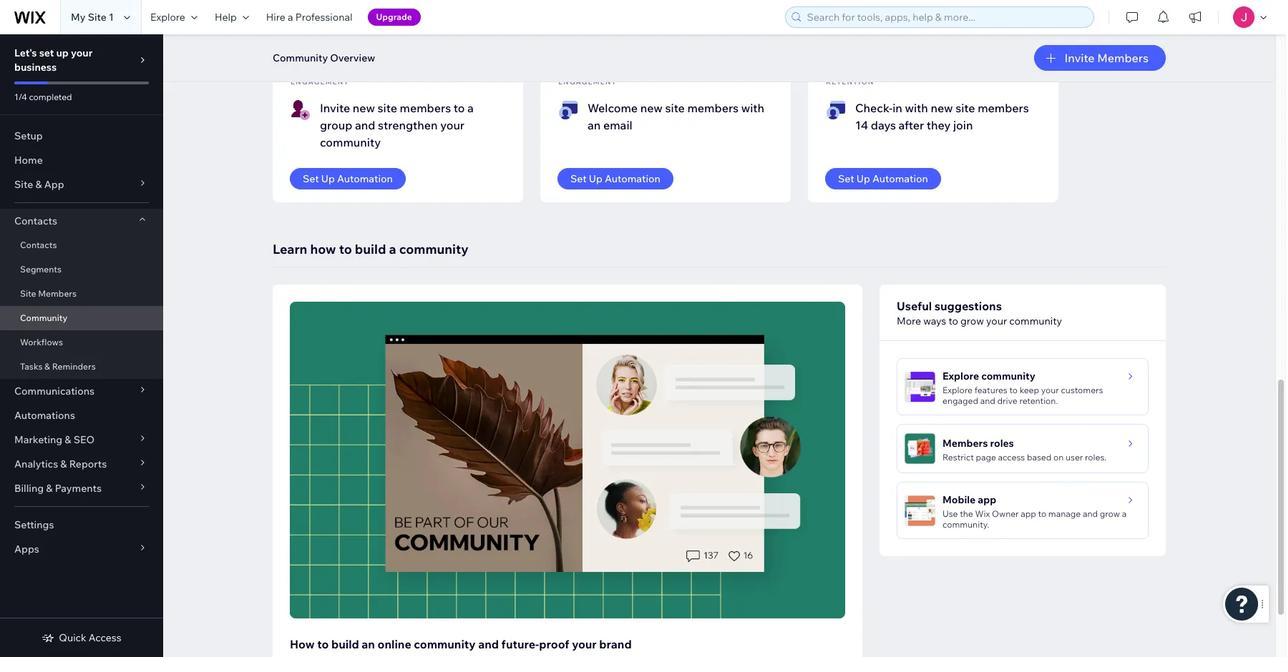 Task type: describe. For each thing, give the bounding box(es) containing it.
new for invite
[[353, 101, 375, 115]]

how
[[310, 241, 336, 258]]

invite members
[[1065, 51, 1149, 65]]

set up automation for 14
[[838, 173, 929, 185]]

explore for explore community
[[943, 370, 980, 383]]

& for marketing
[[65, 434, 71, 447]]

set for check-in with new site members 14 days after they join
[[838, 173, 855, 185]]

grow inside 'use the wix owner app to manage and grow a community.'
[[1100, 509, 1120, 520]]

welcome new site members with an email
[[588, 101, 765, 132]]

help
[[215, 11, 237, 24]]

billing & payments button
[[0, 477, 163, 501]]

home link
[[0, 148, 163, 173]]

professional
[[295, 11, 353, 24]]

marketing & seo
[[14, 434, 95, 447]]

members for with
[[688, 101, 739, 115]]

set up automation for email
[[571, 173, 661, 185]]

app
[[44, 178, 64, 191]]

hire a professional link
[[258, 0, 361, 34]]

set for welcome new site members with an email
[[571, 173, 587, 185]]

my site 1
[[71, 11, 114, 24]]

invite members button
[[1035, 45, 1166, 71]]

community overview button
[[266, 47, 382, 69]]

home
[[14, 154, 43, 167]]

proof
[[539, 638, 570, 653]]

billing
[[14, 483, 44, 495]]

check-in with new site members 14 days after they join
[[856, 101, 1029, 132]]

completed
[[29, 92, 72, 102]]

set up automation button for email
[[558, 168, 674, 190]]

join
[[954, 118, 973, 132]]

hire a professional
[[266, 11, 353, 24]]

set up automation for group
[[303, 173, 393, 185]]

reports
[[69, 458, 107, 471]]

tasks
[[20, 362, 43, 372]]

a inside hire a professional link
[[288, 11, 293, 24]]

customers
[[1061, 385, 1104, 396]]

page
[[976, 452, 997, 463]]

new inside check-in with new site members 14 days after they join
[[931, 101, 953, 115]]

access
[[998, 452, 1025, 463]]

contacts for contacts link at the top of the page
[[20, 240, 57, 251]]

business
[[14, 61, 57, 74]]

site & app button
[[0, 173, 163, 197]]

to inside 'use the wix owner app to manage and grow a community.'
[[1039, 509, 1047, 520]]

seo
[[74, 434, 95, 447]]

engagement for invite new site members to a group and strengthen your community
[[291, 77, 349, 87]]

site for site members
[[20, 289, 36, 299]]

hire
[[266, 11, 286, 24]]

upgrade button
[[368, 9, 421, 26]]

up
[[56, 47, 69, 59]]

community link
[[0, 306, 163, 331]]

setup
[[14, 130, 43, 142]]

community overview
[[273, 52, 375, 64]]

settings
[[14, 519, 54, 532]]

how
[[290, 638, 315, 653]]

use
[[943, 509, 958, 520]]

how to build an online community and future-proof your brand image
[[290, 302, 846, 620]]

apps
[[14, 543, 39, 556]]

and for grow
[[1083, 509, 1098, 520]]

contacts button
[[0, 209, 163, 233]]

1/4 completed
[[14, 92, 72, 102]]

members roles
[[943, 437, 1014, 450]]

apps button
[[0, 538, 163, 562]]

to inside invite new site members to a group and strengthen your community
[[454, 101, 465, 115]]

marketing & seo button
[[0, 428, 163, 452]]

mobile app
[[943, 494, 997, 507]]

more
[[897, 315, 922, 328]]

ways
[[924, 315, 947, 328]]

invite for invite members
[[1065, 51, 1095, 65]]

days
[[871, 118, 896, 132]]

reminders
[[52, 362, 96, 372]]

community inside invite new site members to a group and strengthen your community
[[320, 135, 381, 150]]

set for invite new site members to a group and strengthen your community
[[303, 173, 319, 185]]

with inside check-in with new site members 14 days after they join
[[905, 101, 928, 115]]

engagement for welcome new site members with an email
[[558, 77, 617, 87]]

site for welcome
[[665, 101, 685, 115]]

members for invite members
[[1098, 51, 1149, 65]]

& for billing
[[46, 483, 53, 495]]

online
[[378, 638, 411, 653]]

community for community
[[20, 313, 67, 324]]

owner
[[992, 509, 1019, 520]]

community.
[[943, 520, 990, 531]]

analytics & reports
[[14, 458, 107, 471]]

1 horizontal spatial members
[[943, 437, 988, 450]]

up for welcome new site members with an email
[[589, 173, 603, 185]]

let's set up your business
[[14, 47, 93, 74]]

a inside 'use the wix owner app to manage and grow a community.'
[[1122, 509, 1127, 520]]

let's
[[14, 47, 37, 59]]

automations link
[[0, 404, 163, 428]]

workflows link
[[0, 331, 163, 355]]

a inside invite new site members to a group and strengthen your community
[[468, 101, 474, 115]]

site inside check-in with new site members 14 days after they join
[[956, 101, 976, 115]]

tasks & reminders link
[[0, 355, 163, 379]]

automation for 14
[[873, 173, 929, 185]]

mobile
[[943, 494, 976, 507]]

community for community overview
[[273, 52, 328, 64]]

in
[[893, 101, 903, 115]]

contacts link
[[0, 233, 163, 258]]

manage
[[1049, 509, 1081, 520]]

after
[[899, 118, 925, 132]]

group
[[320, 118, 353, 132]]

an inside welcome new site members with an email
[[588, 118, 601, 132]]

setup link
[[0, 124, 163, 148]]

explore for explore features to keep your customers engaged and drive retention.
[[943, 385, 973, 396]]

my
[[71, 11, 86, 24]]

up for check-in with new site members 14 days after they join
[[857, 173, 871, 185]]

list containing invite new site members to a group and strengthen your community
[[273, 61, 1166, 203]]

communications
[[14, 385, 95, 398]]

roles
[[991, 437, 1014, 450]]

app inside 'use the wix owner app to manage and grow a community.'
[[1021, 509, 1037, 520]]



Task type: locate. For each thing, give the bounding box(es) containing it.
0 horizontal spatial set
[[303, 173, 319, 185]]

0 vertical spatial members
[[1098, 51, 1149, 65]]

1 vertical spatial build
[[331, 638, 359, 653]]

1 horizontal spatial new
[[641, 101, 663, 115]]

your inside useful suggestions more ways to grow your community
[[987, 315, 1008, 328]]

engagement up welcome
[[558, 77, 617, 87]]

strengthen
[[378, 118, 438, 132]]

grow down suggestions
[[961, 315, 984, 328]]

2 vertical spatial site
[[20, 289, 36, 299]]

3 site from the left
[[956, 101, 976, 115]]

user
[[1066, 452, 1084, 463]]

set up automation button for group
[[290, 168, 406, 190]]

1 vertical spatial invite
[[320, 101, 350, 115]]

invite
[[1065, 51, 1095, 65], [320, 101, 350, 115]]

your down suggestions
[[987, 315, 1008, 328]]

0 horizontal spatial set up automation button
[[290, 168, 406, 190]]

0 vertical spatial site
[[88, 11, 107, 24]]

0 horizontal spatial site
[[378, 101, 397, 115]]

contacts inside contacts link
[[20, 240, 57, 251]]

set up automation button down email
[[558, 168, 674, 190]]

community inside useful suggestions more ways to grow your community
[[1010, 315, 1063, 328]]

set up automation button for 14
[[826, 168, 941, 190]]

2 with from the left
[[905, 101, 928, 115]]

site down home
[[14, 178, 33, 191]]

useful suggestions more ways to grow your community
[[897, 299, 1063, 328]]

and left future-
[[478, 638, 499, 653]]

members inside welcome new site members with an email
[[688, 101, 739, 115]]

learn
[[273, 241, 307, 258]]

and inside explore features to keep your customers engaged and drive retention.
[[981, 396, 996, 407]]

a
[[288, 11, 293, 24], [468, 101, 474, 115], [389, 241, 396, 258], [1122, 509, 1127, 520]]

new right welcome
[[641, 101, 663, 115]]

& right billing
[[46, 483, 53, 495]]

0 horizontal spatial up
[[321, 173, 335, 185]]

explore for explore
[[150, 11, 185, 24]]

&
[[35, 178, 42, 191], [44, 362, 50, 372], [65, 434, 71, 447], [60, 458, 67, 471], [46, 483, 53, 495]]

1 horizontal spatial automation
[[605, 173, 661, 185]]

segments
[[20, 264, 62, 275]]

1 horizontal spatial community
[[273, 52, 328, 64]]

1/4
[[14, 92, 27, 102]]

explore community
[[943, 370, 1036, 383]]

wix
[[975, 509, 990, 520]]

up for invite new site members to a group and strengthen your community
[[321, 173, 335, 185]]

help button
[[206, 0, 258, 34]]

automation for group
[[337, 173, 393, 185]]

site inside dropdown button
[[14, 178, 33, 191]]

0 vertical spatial an
[[588, 118, 601, 132]]

& inside 'popup button'
[[65, 434, 71, 447]]

your right strengthen
[[440, 118, 465, 132]]

site & app
[[14, 178, 64, 191]]

3 up from the left
[[857, 173, 871, 185]]

1 automation from the left
[[337, 173, 393, 185]]

grow right manage
[[1100, 509, 1120, 520]]

3 set up automation from the left
[[838, 173, 929, 185]]

suggestions
[[935, 299, 1002, 314]]

2 automation from the left
[[605, 173, 661, 185]]

analytics
[[14, 458, 58, 471]]

community down hire a professional link
[[273, 52, 328, 64]]

1 set from the left
[[303, 173, 319, 185]]

site
[[88, 11, 107, 24], [14, 178, 33, 191], [20, 289, 36, 299]]

new for welcome
[[641, 101, 663, 115]]

check-
[[856, 101, 893, 115]]

Search for tools, apps, help & more... field
[[803, 7, 1090, 27]]

marketing
[[14, 434, 62, 447]]

and for drive
[[981, 396, 996, 407]]

site members link
[[0, 282, 163, 306]]

1 horizontal spatial set up automation button
[[558, 168, 674, 190]]

your inside explore features to keep your customers engaged and drive retention.
[[1042, 385, 1059, 396]]

retention.
[[1020, 396, 1058, 407]]

tasks & reminders
[[20, 362, 96, 372]]

& for site
[[35, 178, 42, 191]]

1 vertical spatial contacts
[[20, 240, 57, 251]]

2 horizontal spatial set up automation button
[[826, 168, 941, 190]]

& for analytics
[[60, 458, 67, 471]]

payments
[[55, 483, 102, 495]]

2 set up automation from the left
[[571, 173, 661, 185]]

retention
[[826, 77, 874, 87]]

3 set up automation button from the left
[[826, 168, 941, 190]]

community inside sidebar element
[[20, 313, 67, 324]]

0 vertical spatial invite
[[1065, 51, 1095, 65]]

2 vertical spatial members
[[943, 437, 988, 450]]

contacts down site & app
[[14, 215, 57, 228]]

new up they
[[931, 101, 953, 115]]

site up strengthen
[[378, 101, 397, 115]]

your right proof
[[572, 638, 597, 653]]

community up workflows
[[20, 313, 67, 324]]

0 horizontal spatial new
[[353, 101, 375, 115]]

your inside let's set up your business
[[71, 47, 93, 59]]

1 horizontal spatial members
[[688, 101, 739, 115]]

to inside useful suggestions more ways to grow your community
[[949, 315, 959, 328]]

site right welcome
[[665, 101, 685, 115]]

build
[[355, 241, 386, 258], [331, 638, 359, 653]]

and right manage
[[1083, 509, 1098, 520]]

invite for invite new site members to a group and strengthen your community
[[320, 101, 350, 115]]

site up the join
[[956, 101, 976, 115]]

3 new from the left
[[931, 101, 953, 115]]

an left email
[[588, 118, 601, 132]]

2 up from the left
[[589, 173, 603, 185]]

to inside explore features to keep your customers engaged and drive retention.
[[1010, 385, 1018, 396]]

set up automation
[[303, 173, 393, 185], [571, 173, 661, 185], [838, 173, 929, 185]]

2 horizontal spatial new
[[931, 101, 953, 115]]

contacts inside contacts dropdown button
[[14, 215, 57, 228]]

1 vertical spatial community
[[20, 313, 67, 324]]

2 horizontal spatial automation
[[873, 173, 929, 185]]

settings link
[[0, 513, 163, 538]]

2 horizontal spatial members
[[1098, 51, 1149, 65]]

the
[[960, 509, 974, 520]]

1 horizontal spatial site
[[665, 101, 685, 115]]

1 vertical spatial an
[[362, 638, 375, 653]]

an
[[588, 118, 601, 132], [362, 638, 375, 653]]

sidebar element
[[0, 34, 163, 658]]

your right up
[[71, 47, 93, 59]]

and for strengthen
[[355, 118, 375, 132]]

0 horizontal spatial members
[[38, 289, 77, 299]]

2 engagement from the left
[[558, 77, 617, 87]]

1
[[109, 11, 114, 24]]

set up automation down days
[[838, 173, 929, 185]]

new inside welcome new site members with an email
[[641, 101, 663, 115]]

communications button
[[0, 379, 163, 404]]

2 horizontal spatial site
[[956, 101, 976, 115]]

brand
[[600, 638, 632, 653]]

analytics & reports button
[[0, 452, 163, 477]]

contacts up segments
[[20, 240, 57, 251]]

list
[[273, 61, 1166, 203]]

1 horizontal spatial engagement
[[558, 77, 617, 87]]

members for to
[[400, 101, 451, 115]]

new inside invite new site members to a group and strengthen your community
[[353, 101, 375, 115]]

site left 1
[[88, 11, 107, 24]]

contacts for contacts dropdown button
[[14, 215, 57, 228]]

0 horizontal spatial members
[[400, 101, 451, 115]]

members inside check-in with new site members 14 days after they join
[[978, 101, 1029, 115]]

1 new from the left
[[353, 101, 375, 115]]

2 horizontal spatial up
[[857, 173, 871, 185]]

and inside invite new site members to a group and strengthen your community
[[355, 118, 375, 132]]

0 horizontal spatial community
[[20, 313, 67, 324]]

3 automation from the left
[[873, 173, 929, 185]]

2 horizontal spatial set up automation
[[838, 173, 929, 185]]

upgrade
[[376, 11, 412, 22]]

grow
[[961, 315, 984, 328], [1100, 509, 1120, 520]]

automation down email
[[605, 173, 661, 185]]

1 horizontal spatial grow
[[1100, 509, 1120, 520]]

and
[[355, 118, 375, 132], [981, 396, 996, 407], [1083, 509, 1098, 520], [478, 638, 499, 653]]

invite new site members to a group and strengthen your community
[[320, 101, 474, 150]]

1 horizontal spatial with
[[905, 101, 928, 115]]

0 horizontal spatial app
[[978, 494, 997, 507]]

future-
[[502, 638, 539, 653]]

members inside button
[[1098, 51, 1149, 65]]

& for tasks
[[44, 362, 50, 372]]

engagement
[[291, 77, 349, 87], [558, 77, 617, 87]]

2 vertical spatial explore
[[943, 385, 973, 396]]

and left drive
[[981, 396, 996, 407]]

0 vertical spatial contacts
[[14, 215, 57, 228]]

1 horizontal spatial set
[[571, 173, 587, 185]]

0 horizontal spatial an
[[362, 638, 375, 653]]

0 horizontal spatial set up automation
[[303, 173, 393, 185]]

set up automation button down group
[[290, 168, 406, 190]]

invite inside invite new site members to a group and strengthen your community
[[320, 101, 350, 115]]

& inside popup button
[[46, 483, 53, 495]]

2 set from the left
[[571, 173, 587, 185]]

1 horizontal spatial invite
[[1065, 51, 1095, 65]]

1 horizontal spatial up
[[589, 173, 603, 185]]

0 horizontal spatial engagement
[[291, 77, 349, 87]]

members
[[400, 101, 451, 115], [688, 101, 739, 115], [978, 101, 1029, 115]]

1 set up automation from the left
[[303, 173, 393, 185]]

set up automation down email
[[571, 173, 661, 185]]

1 vertical spatial grow
[[1100, 509, 1120, 520]]

use the wix owner app to manage and grow a community.
[[943, 509, 1127, 531]]

with
[[742, 101, 765, 115], [905, 101, 928, 115]]

explore right 1
[[150, 11, 185, 24]]

learn how to build a community
[[273, 241, 469, 258]]

and inside 'use the wix owner app to manage and grow a community.'
[[1083, 509, 1098, 520]]

& left seo
[[65, 434, 71, 447]]

2 site from the left
[[665, 101, 685, 115]]

1 horizontal spatial set up automation
[[571, 173, 661, 185]]

1 engagement from the left
[[291, 77, 349, 87]]

1 members from the left
[[400, 101, 451, 115]]

& right tasks
[[44, 362, 50, 372]]

billing & payments
[[14, 483, 102, 495]]

site members
[[20, 289, 77, 299]]

set up automation down group
[[303, 173, 393, 185]]

quick access
[[59, 632, 121, 645]]

quick
[[59, 632, 86, 645]]

explore
[[150, 11, 185, 24], [943, 370, 980, 383], [943, 385, 973, 396]]

1 site from the left
[[378, 101, 397, 115]]

site down segments
[[20, 289, 36, 299]]

2 members from the left
[[688, 101, 739, 115]]

restrict page access based on user roles.
[[943, 452, 1107, 463]]

with inside welcome new site members with an email
[[742, 101, 765, 115]]

workflows
[[20, 337, 63, 348]]

overview
[[330, 52, 375, 64]]

invite inside button
[[1065, 51, 1095, 65]]

0 horizontal spatial invite
[[320, 101, 350, 115]]

app up wix on the bottom of page
[[978, 494, 997, 507]]

on
[[1054, 452, 1064, 463]]

automation for email
[[605, 173, 661, 185]]

they
[[927, 118, 951, 132]]

2 new from the left
[[641, 101, 663, 115]]

1 up from the left
[[321, 173, 335, 185]]

automations
[[14, 410, 75, 422]]

and right group
[[355, 118, 375, 132]]

1 horizontal spatial an
[[588, 118, 601, 132]]

site for invite
[[378, 101, 397, 115]]

explore inside explore features to keep your customers engaged and drive retention.
[[943, 385, 973, 396]]

app right owner
[[1021, 509, 1037, 520]]

3 set from the left
[[838, 173, 855, 185]]

2 horizontal spatial members
[[978, 101, 1029, 115]]

automation down group
[[337, 173, 393, 185]]

0 vertical spatial grow
[[961, 315, 984, 328]]

2 horizontal spatial set
[[838, 173, 855, 185]]

members for site members
[[38, 289, 77, 299]]

1 vertical spatial site
[[14, 178, 33, 191]]

an left online
[[362, 638, 375, 653]]

grow inside useful suggestions more ways to grow your community
[[961, 315, 984, 328]]

how to build an online community and future-proof your brand
[[290, 638, 632, 653]]

1 with from the left
[[742, 101, 765, 115]]

members
[[1098, 51, 1149, 65], [38, 289, 77, 299], [943, 437, 988, 450]]

keep
[[1020, 385, 1040, 396]]

set
[[39, 47, 54, 59]]

1 set up automation button from the left
[[290, 168, 406, 190]]

& left reports
[[60, 458, 67, 471]]

set up automation button
[[290, 168, 406, 190], [558, 168, 674, 190], [826, 168, 941, 190]]

0 vertical spatial explore
[[150, 11, 185, 24]]

segments link
[[0, 258, 163, 282]]

0 vertical spatial community
[[273, 52, 328, 64]]

build right how
[[331, 638, 359, 653]]

engagement down community overview button
[[291, 77, 349, 87]]

0 vertical spatial app
[[978, 494, 997, 507]]

explore up the engaged
[[943, 370, 980, 383]]

explore left features
[[943, 385, 973, 396]]

community
[[273, 52, 328, 64], [20, 313, 67, 324]]

3 members from the left
[[978, 101, 1029, 115]]

1 horizontal spatial app
[[1021, 509, 1037, 520]]

drive
[[998, 396, 1018, 407]]

set up automation button down days
[[826, 168, 941, 190]]

14
[[856, 118, 869, 132]]

1 vertical spatial app
[[1021, 509, 1037, 520]]

build right the 'how'
[[355, 241, 386, 258]]

useful
[[897, 299, 932, 314]]

site inside welcome new site members with an email
[[665, 101, 685, 115]]

email
[[603, 118, 633, 132]]

0 horizontal spatial automation
[[337, 173, 393, 185]]

new down the overview
[[353, 101, 375, 115]]

your inside invite new site members to a group and strengthen your community
[[440, 118, 465, 132]]

1 vertical spatial members
[[38, 289, 77, 299]]

site for site & app
[[14, 178, 33, 191]]

site inside invite new site members to a group and strengthen your community
[[378, 101, 397, 115]]

your right keep
[[1042, 385, 1059, 396]]

1 vertical spatial explore
[[943, 370, 980, 383]]

& left app
[[35, 178, 42, 191]]

2 set up automation button from the left
[[558, 168, 674, 190]]

members inside invite new site members to a group and strengthen your community
[[400, 101, 451, 115]]

0 vertical spatial build
[[355, 241, 386, 258]]

0 horizontal spatial grow
[[961, 315, 984, 328]]

automation down after
[[873, 173, 929, 185]]

access
[[89, 632, 121, 645]]

members inside sidebar element
[[38, 289, 77, 299]]

0 horizontal spatial with
[[742, 101, 765, 115]]

community inside button
[[273, 52, 328, 64]]



Task type: vqa. For each thing, say whether or not it's contained in the screenshot.
the rightmost Engagement
yes



